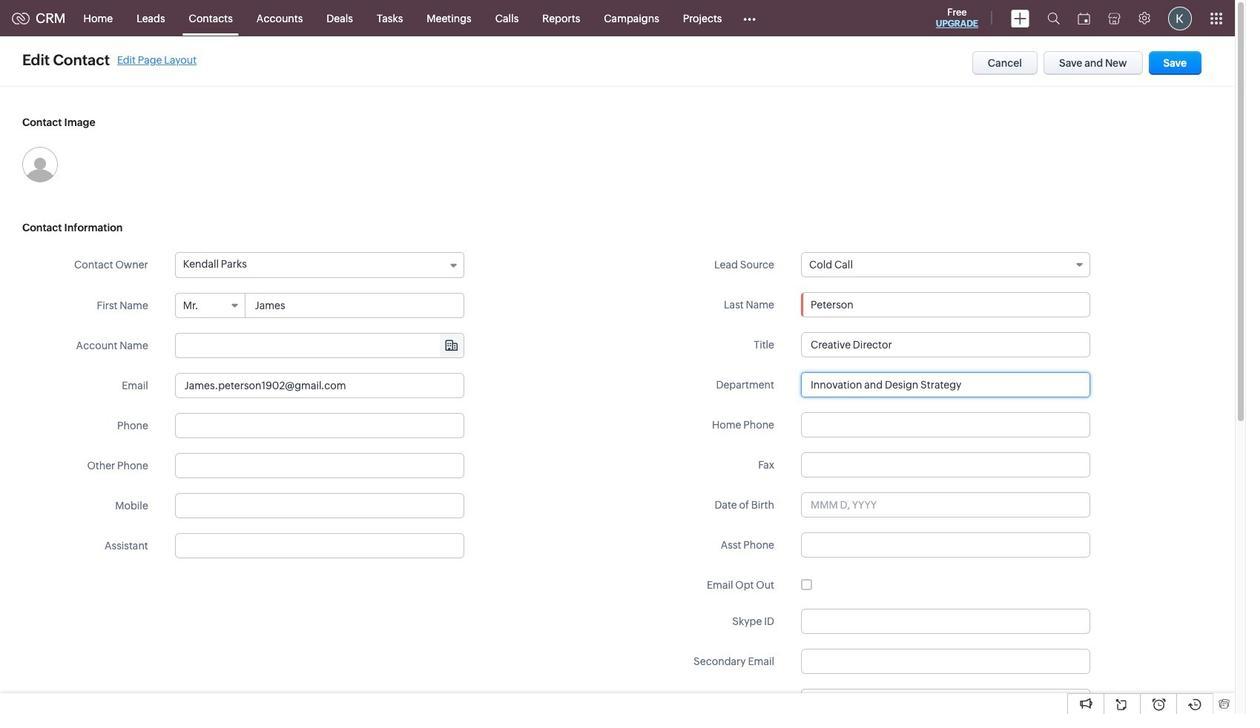 Task type: describe. For each thing, give the bounding box(es) containing it.
image image
[[22, 147, 58, 182]]

create menu element
[[1002, 0, 1039, 36]]

create menu image
[[1011, 9, 1030, 27]]

calendar image
[[1078, 12, 1091, 24]]



Task type: vqa. For each thing, say whether or not it's contained in the screenshot.
1st in the last "field" from the top of the page
no



Task type: locate. For each thing, give the bounding box(es) containing it.
search element
[[1039, 0, 1069, 36]]

None text field
[[801, 372, 1091, 398], [801, 412, 1091, 438], [175, 413, 464, 438], [801, 453, 1091, 478], [175, 493, 464, 519], [801, 533, 1091, 558], [801, 609, 1091, 634], [801, 649, 1091, 674], [821, 690, 1090, 714], [801, 372, 1091, 398], [801, 412, 1091, 438], [175, 413, 464, 438], [801, 453, 1091, 478], [175, 493, 464, 519], [801, 533, 1091, 558], [801, 609, 1091, 634], [801, 649, 1091, 674], [821, 690, 1090, 714]]

profile element
[[1159, 0, 1201, 36]]

logo image
[[12, 12, 30, 24]]

Other Modules field
[[734, 6, 766, 30]]

MMM D, YYYY text field
[[801, 493, 1091, 518]]

None field
[[801, 252, 1091, 277], [176, 294, 245, 318], [176, 334, 463, 358], [801, 252, 1091, 277], [176, 294, 245, 318], [176, 334, 463, 358]]

profile image
[[1168, 6, 1192, 30]]

search image
[[1047, 12, 1060, 24]]

None text field
[[801, 292, 1091, 318], [246, 294, 463, 318], [801, 332, 1091, 358], [175, 373, 464, 398], [175, 453, 464, 478], [175, 533, 464, 559], [801, 292, 1091, 318], [246, 294, 463, 318], [801, 332, 1091, 358], [175, 373, 464, 398], [175, 453, 464, 478], [175, 533, 464, 559]]



